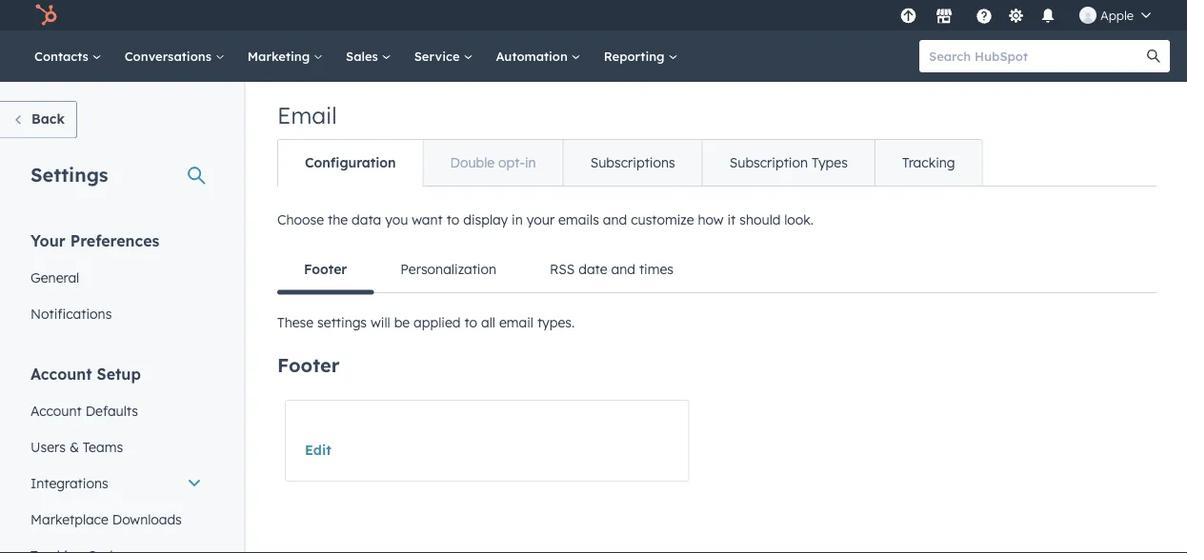 Task type: vqa. For each thing, say whether or not it's contained in the screenshot.
Sales "link"
yes



Task type: describe. For each thing, give the bounding box(es) containing it.
email
[[277, 101, 337, 130]]

back link
[[0, 101, 77, 139]]

users
[[30, 439, 66, 455]]

display
[[463, 212, 508, 228]]

marketplace
[[30, 511, 108, 528]]

rss date and times
[[550, 261, 674, 278]]

to for want
[[447, 212, 460, 228]]

how
[[698, 212, 724, 228]]

customize
[[631, 212, 694, 228]]

account for account setup
[[30, 364, 92, 383]]

account defaults link
[[19, 393, 213, 429]]

subscription types link
[[702, 140, 874, 186]]

footer link
[[277, 247, 374, 295]]

defaults
[[85, 403, 138, 419]]

date
[[579, 261, 607, 278]]

marketplace downloads
[[30, 511, 182, 528]]

personalization
[[400, 261, 496, 278]]

search button
[[1138, 40, 1170, 72]]

rss date and times link
[[523, 247, 700, 292]]

bob builder image
[[1079, 7, 1097, 24]]

choose the data you want to display in your emails and customize how it should look.
[[277, 212, 814, 228]]

setup
[[97, 364, 141, 383]]

emails
[[558, 212, 599, 228]]

notifications image
[[1039, 9, 1057, 26]]

the
[[328, 212, 348, 228]]

back
[[31, 111, 65, 127]]

personalization link
[[374, 247, 523, 292]]

navigation for choose the data you want to display in your emails and customize how it should look.
[[277, 247, 1157, 295]]

marketing link
[[236, 30, 334, 82]]

be
[[394, 314, 410, 331]]

search image
[[1147, 50, 1160, 63]]

hubspot image
[[34, 4, 57, 27]]

automation
[[496, 48, 571, 64]]

&
[[69, 439, 79, 455]]

these settings will be applied to all email types.
[[277, 314, 575, 331]]

your preferences
[[30, 231, 159, 250]]

preferences
[[70, 231, 159, 250]]

configuration link
[[278, 140, 423, 186]]

double opt-in
[[450, 154, 536, 171]]

upgrade link
[[896, 5, 920, 25]]

your preferences element
[[19, 230, 213, 332]]

types.
[[537, 314, 575, 331]]

edit
[[305, 442, 331, 459]]

settings image
[[1007, 8, 1025, 25]]

these
[[277, 314, 314, 331]]

rss
[[550, 261, 575, 278]]

double opt-in link
[[423, 140, 563, 186]]

automation link
[[484, 30, 592, 82]]

opt-
[[498, 154, 525, 171]]

marketing
[[248, 48, 313, 64]]

tracking link
[[874, 140, 982, 186]]

users & teams
[[30, 439, 123, 455]]

account setup element
[[19, 363, 213, 554]]

you
[[385, 212, 408, 228]]

types
[[812, 154, 848, 171]]

settings
[[317, 314, 367, 331]]

upgrade image
[[900, 8, 917, 25]]



Task type: locate. For each thing, give the bounding box(es) containing it.
will
[[371, 314, 390, 331]]

downloads
[[112, 511, 182, 528]]

account for account defaults
[[30, 403, 82, 419]]

users & teams link
[[19, 429, 213, 465]]

to for applied
[[464, 314, 477, 331]]

notifications
[[30, 305, 112, 322]]

footer down the
[[304, 261, 347, 278]]

apple menu
[[895, 0, 1164, 30]]

should
[[740, 212, 781, 228]]

integrations button
[[19, 465, 213, 502]]

1 vertical spatial account
[[30, 403, 82, 419]]

account setup
[[30, 364, 141, 383]]

navigation containing configuration
[[277, 139, 983, 187]]

account up users
[[30, 403, 82, 419]]

1 vertical spatial footer
[[277, 353, 340, 377]]

navigation
[[277, 139, 983, 187], [277, 247, 1157, 295]]

hubspot link
[[23, 4, 71, 27]]

contacts link
[[23, 30, 113, 82]]

1 navigation from the top
[[277, 139, 983, 187]]

it
[[727, 212, 736, 228]]

account defaults
[[30, 403, 138, 419]]

1 vertical spatial and
[[611, 261, 635, 278]]

2 navigation from the top
[[277, 247, 1157, 295]]

and right date
[[611, 261, 635, 278]]

tracking
[[902, 154, 955, 171]]

integrations
[[30, 475, 108, 492]]

all
[[481, 314, 495, 331]]

teams
[[83, 439, 123, 455]]

1 vertical spatial to
[[464, 314, 477, 331]]

edit button
[[305, 442, 331, 459]]

help image
[[976, 9, 993, 26]]

and right 'emails' at the top of page
[[603, 212, 627, 228]]

1 vertical spatial navigation
[[277, 247, 1157, 295]]

Search HubSpot search field
[[919, 40, 1153, 72]]

notifications link
[[19, 296, 213, 332]]

to left the all
[[464, 314, 477, 331]]

1 horizontal spatial in
[[525, 154, 536, 171]]

subscriptions link
[[563, 140, 702, 186]]

sales
[[346, 48, 382, 64]]

in up your
[[525, 154, 536, 171]]

0 vertical spatial navigation
[[277, 139, 983, 187]]

0 vertical spatial footer
[[304, 261, 347, 278]]

2 account from the top
[[30, 403, 82, 419]]

0 horizontal spatial to
[[447, 212, 460, 228]]

conversations link
[[113, 30, 236, 82]]

subscription types
[[730, 154, 848, 171]]

help button
[[968, 0, 1000, 30]]

general
[[30, 269, 79, 286]]

your
[[527, 212, 555, 228]]

account up account defaults
[[30, 364, 92, 383]]

0 vertical spatial and
[[603, 212, 627, 228]]

settings
[[30, 162, 108, 186]]

contacts
[[34, 48, 92, 64]]

times
[[639, 261, 674, 278]]

in inside double opt-in "link"
[[525, 154, 536, 171]]

apple button
[[1068, 0, 1162, 30]]

apple
[[1100, 7, 1134, 23]]

sales link
[[334, 30, 403, 82]]

service
[[414, 48, 463, 64]]

1 horizontal spatial to
[[464, 314, 477, 331]]

1 vertical spatial in
[[512, 212, 523, 228]]

conversations
[[125, 48, 215, 64]]

reporting link
[[592, 30, 689, 82]]

in
[[525, 154, 536, 171], [512, 212, 523, 228]]

double
[[450, 154, 495, 171]]

notifications button
[[1032, 0, 1064, 30]]

account
[[30, 364, 92, 383], [30, 403, 82, 419]]

0 horizontal spatial in
[[512, 212, 523, 228]]

0 vertical spatial account
[[30, 364, 92, 383]]

marketplace downloads link
[[19, 502, 213, 538]]

reporting
[[604, 48, 668, 64]]

navigation containing footer
[[277, 247, 1157, 295]]

your
[[30, 231, 66, 250]]

configuration
[[305, 154, 396, 171]]

applied
[[414, 314, 461, 331]]

navigation for email
[[277, 139, 983, 187]]

and inside navigation
[[611, 261, 635, 278]]

choose
[[277, 212, 324, 228]]

1 account from the top
[[30, 364, 92, 383]]

look.
[[784, 212, 814, 228]]

marketplaces button
[[924, 0, 964, 30]]

marketplaces image
[[936, 9, 953, 26]]

navigation up customize
[[277, 139, 983, 187]]

service link
[[403, 30, 484, 82]]

footer down the these
[[277, 353, 340, 377]]

footer inside navigation
[[304, 261, 347, 278]]

general link
[[19, 260, 213, 296]]

to right want at the top of page
[[447, 212, 460, 228]]

settings link
[[1004, 5, 1028, 25]]

0 vertical spatial to
[[447, 212, 460, 228]]

navigation down how
[[277, 247, 1157, 295]]

and
[[603, 212, 627, 228], [611, 261, 635, 278]]

subscriptions
[[590, 154, 675, 171]]

0 vertical spatial in
[[525, 154, 536, 171]]

data
[[352, 212, 381, 228]]

subscription
[[730, 154, 808, 171]]

footer
[[304, 261, 347, 278], [277, 353, 340, 377]]

email
[[499, 314, 533, 331]]

want
[[412, 212, 443, 228]]

to
[[447, 212, 460, 228], [464, 314, 477, 331]]

in left your
[[512, 212, 523, 228]]



